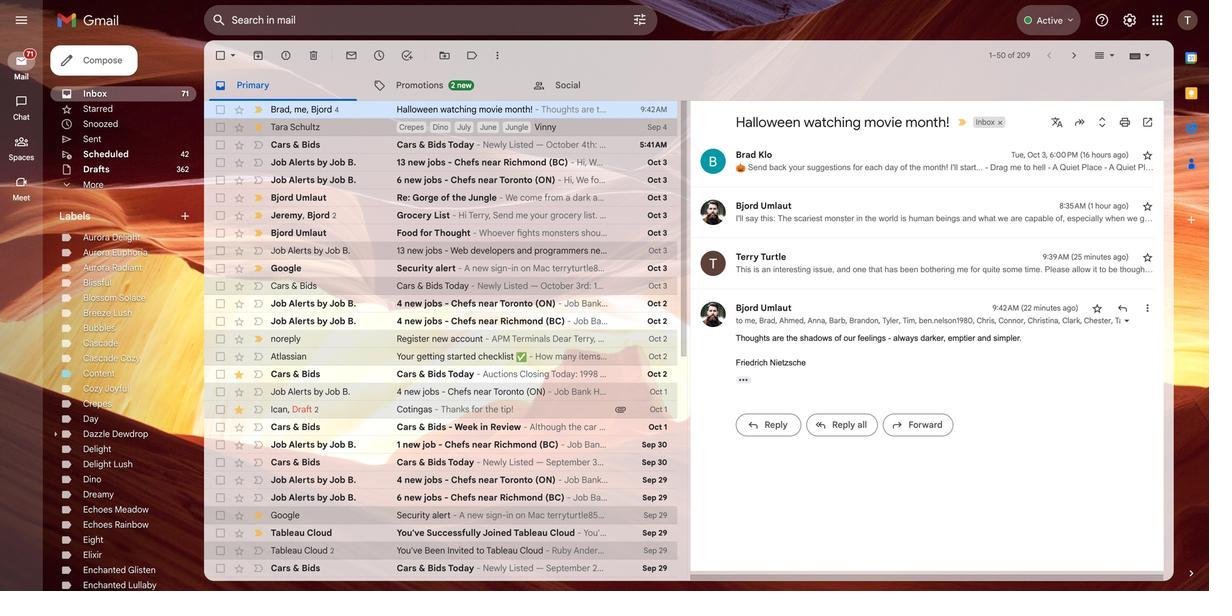 Task type: vqa. For each thing, say whether or not it's contained in the screenshot.
1st Calendar event image from the bottom of the page
no



Task type: locate. For each thing, give the bounding box(es) containing it.
1 vertical spatial is
[[754, 265, 760, 274]]

cars & bids today - down been
[[397, 563, 483, 574]]

2 enchanted from the top
[[83, 580, 126, 591]]

29 for you've been invited to tableau cloud -
[[659, 546, 668, 555]]

2 reply from the left
[[833, 419, 856, 430]]

3 4 new jobs - chefs near toronto (on) - from the top
[[397, 474, 565, 486]]

5 not important switch from the top
[[252, 297, 265, 310]]

i'll
[[951, 163, 959, 172], [736, 214, 744, 223]]

today down the web
[[445, 280, 469, 291]]

select input tool image
[[1144, 50, 1152, 60]]

6 job alerts by job b. from the top
[[271, 386, 350, 397]]

4 not important switch from the top
[[252, 280, 265, 292]]

0 vertical spatial 9:42 am
[[641, 105, 668, 114]]

tableau inside list
[[1116, 316, 1143, 325]]

toronto up 6 new jobs - chefs near richmond (bc) -
[[500, 474, 533, 486]]

today for 5:41 am
[[448, 139, 475, 150]]

delight up 'euphoria'
[[112, 232, 140, 243]]

you've successfully joined tableau cloud -
[[397, 527, 584, 538]]

6 not important switch from the top
[[252, 315, 265, 328]]

1 row from the top
[[204, 101, 678, 118]]

7 not important switch from the top
[[252, 350, 265, 363]]

row containing jeremy
[[204, 207, 678, 224]]

mail
[[14, 72, 29, 82]]

not important switch for tenth row from the bottom of the halloween watching movie month! main content
[[252, 421, 265, 434]]

advanced search options image
[[628, 7, 653, 32]]

2 google from the top
[[271, 510, 300, 521]]

a down hours
[[1110, 163, 1115, 172]]

near up 4 new jobs - chefs near richmond (bc) -
[[479, 298, 498, 309]]

in right monster
[[857, 214, 863, 223]]

row containing tara schultz
[[204, 118, 678, 136]]

Not starred checkbox
[[1142, 149, 1155, 161], [1142, 200, 1155, 212], [1092, 302, 1104, 314]]

tableau right chester
[[1116, 316, 1143, 325]]

3 for security alert -
[[663, 264, 668, 273]]

14 not important switch from the top
[[252, 474, 265, 486]]

day link
[[83, 413, 99, 424]]

enchanted down elixir
[[83, 565, 126, 576]]

quiet up 8:35 am (1 hour ago)
[[1117, 163, 1137, 172]]

oct 3
[[648, 158, 668, 167], [648, 175, 668, 185], [648, 193, 668, 203], [648, 211, 668, 220], [648, 228, 668, 238], [649, 246, 668, 256], [648, 264, 668, 273], [649, 281, 668, 291]]

terry
[[736, 251, 759, 262]]

0 horizontal spatial halloween
[[397, 104, 438, 115]]

0 vertical spatial security
[[397, 263, 433, 274]]

2 row from the top
[[204, 118, 678, 136]]

tab list
[[1175, 40, 1210, 546], [204, 71, 1175, 101]]

inbox inside 'button'
[[976, 118, 995, 127]]

not starred image for tue, oct 3, 6:00 pm (16 hours ago)
[[1142, 149, 1155, 161]]

ago) for 9:39 am (25 minutes ago)
[[1114, 252, 1129, 262]]

71 link
[[8, 49, 37, 71]]

cloud
[[307, 527, 332, 538], [550, 527, 575, 538], [304, 545, 328, 556], [520, 545, 544, 556]]

0 vertical spatial alert
[[436, 263, 456, 274]]

connor
[[999, 316, 1024, 325]]

aurora
[[83, 232, 110, 243], [83, 247, 110, 258], [83, 262, 110, 273]]

1 vertical spatial alert
[[432, 510, 451, 521]]

been
[[425, 545, 445, 556]]

2 not important switch from the top
[[252, 174, 265, 187]]

inbox up start... at the right of page
[[976, 118, 995, 127]]

1 vertical spatial minutes
[[1034, 303, 1061, 313]]

eight link
[[83, 534, 104, 545]]

4 new jobs - chefs near richmond (bc) -
[[397, 316, 574, 327]]

bjord up "say"
[[736, 200, 759, 211]]

1 security alert - from the top
[[397, 263, 465, 274]]

list inside halloween watching movie month! main content
[[691, 136, 1210, 448]]

1 vertical spatial 4 new jobs - chefs near toronto (on) -
[[397, 386, 555, 397]]

1 vertical spatial aurora
[[83, 247, 110, 258]]

ago) up be
[[1114, 252, 1129, 262]]

cascade link
[[83, 338, 118, 349]]

11 row from the top
[[204, 277, 678, 295]]

10 not important switch from the top
[[252, 403, 265, 416]]

cars & bids today - down july
[[397, 139, 483, 150]]

row
[[204, 101, 678, 118], [204, 118, 678, 136], [204, 136, 678, 154], [204, 154, 678, 171], [204, 171, 678, 189], [204, 189, 678, 207], [204, 207, 678, 224], [204, 224, 678, 242], [204, 242, 678, 260], [204, 260, 678, 277], [204, 277, 678, 295], [204, 295, 678, 313], [204, 313, 678, 330], [204, 330, 678, 348], [204, 348, 678, 365], [204, 365, 678, 383], [204, 383, 678, 401], [204, 401, 678, 418], [204, 418, 678, 436], [204, 436, 678, 454], [204, 454, 678, 471], [204, 471, 678, 489], [204, 489, 678, 507], [204, 507, 678, 524], [204, 524, 678, 542], [204, 542, 678, 560], [204, 560, 678, 577], [204, 577, 678, 591]]

1 4 new jobs - chefs near toronto (on) - from the top
[[397, 298, 565, 309]]

11 not important switch from the top
[[252, 421, 265, 434]]

18 row from the top
[[204, 401, 678, 418]]

aurora radiant link
[[83, 262, 142, 273]]

0 vertical spatial echoes
[[83, 504, 113, 515]]

lush down dewdrop
[[114, 459, 133, 470]]

9 not important switch from the top
[[252, 386, 265, 398]]

not important switch for 17th row
[[252, 386, 265, 398]]

not starred image for 9:39 am (25 minutes ago)
[[1142, 251, 1155, 263]]

tab list inside halloween watching movie month! main content
[[204, 71, 1175, 101]]

0 horizontal spatial crepes
[[83, 398, 112, 409]]

20 row from the top
[[204, 436, 678, 454]]

aurora down the aurora delight link
[[83, 247, 110, 258]]

job
[[271, 157, 287, 168], [330, 157, 346, 168], [271, 175, 287, 186], [330, 175, 346, 186], [271, 245, 286, 256], [325, 245, 340, 256], [271, 298, 287, 309], [330, 298, 346, 309], [271, 316, 287, 327], [330, 316, 346, 327], [271, 386, 286, 397], [325, 386, 340, 397], [271, 439, 287, 450], [330, 439, 346, 450], [271, 474, 287, 486], [330, 474, 346, 486], [271, 492, 287, 503], [330, 492, 346, 503]]

0 vertical spatial 6
[[397, 175, 402, 186]]

71 inside 71 link
[[27, 50, 33, 58]]

14 row from the top
[[204, 330, 678, 348]]

blossom
[[83, 292, 117, 303]]

15 row from the top
[[204, 348, 678, 365]]

and down chris on the right bottom
[[978, 333, 992, 343]]

rainbow
[[115, 519, 149, 530]]

2 4 new jobs - chefs near toronto (on) - from the top
[[397, 386, 555, 397]]

by inside list
[[1159, 265, 1168, 274]]

move to image
[[439, 49, 451, 62]]

checklist
[[479, 351, 514, 362]]

halloween for halloween watching movie month!
[[736, 113, 801, 131]]

snoozed link
[[83, 118, 118, 129]]

2 new
[[451, 81, 472, 90]]

1 horizontal spatial place
[[1139, 163, 1159, 172]]

chefs up 6 new jobs - chefs near toronto (on) -
[[454, 157, 480, 168]]

1 vertical spatial in
[[481, 422, 488, 433]]

add to tasks image
[[401, 49, 413, 62]]

show trimmed content image
[[736, 376, 751, 383]]

cars & bids today - for 5:41 am
[[397, 139, 483, 150]]

0 vertical spatial are
[[1011, 214, 1023, 223]]

0 horizontal spatial inbox
[[83, 88, 107, 99]]

security up been
[[397, 510, 430, 521]]

12 not important switch from the top
[[252, 439, 265, 451]]

oct inside cell
[[1028, 150, 1041, 160]]

5 important according to google magic. switch from the top
[[252, 509, 265, 522]]

1 vertical spatial cascade
[[83, 353, 118, 364]]

None checkbox
[[214, 103, 227, 116], [214, 121, 227, 134], [214, 139, 227, 151], [214, 544, 227, 557], [214, 562, 227, 575], [214, 580, 227, 591], [214, 103, 227, 116], [214, 121, 227, 134], [214, 139, 227, 151], [214, 544, 227, 557], [214, 562, 227, 575], [214, 580, 227, 591]]

26 row from the top
[[204, 542, 678, 560]]

june
[[480, 123, 497, 132]]

1 6 from the top
[[397, 175, 402, 186]]

0 horizontal spatial 9:42 am
[[641, 105, 668, 114]]

0 vertical spatial google
[[271, 263, 302, 274]]

1 vertical spatial sep 30
[[642, 458, 668, 467]]

9:42 am inside cell
[[993, 303, 1020, 313]]

not important switch for row containing atlassian
[[252, 350, 265, 363]]

enchanted lullaby
[[83, 580, 157, 591]]

row containing brad
[[204, 101, 678, 118]]

google up tableau cloud
[[271, 510, 300, 521]]

dino link
[[83, 474, 102, 485]]

1 50 of 209
[[990, 51, 1031, 60]]

0 horizontal spatial cozy
[[83, 383, 103, 394]]

cars & bids today - for oct 3
[[397, 280, 478, 291]]

1 security from the top
[[397, 263, 433, 274]]

(25
[[1072, 252, 1083, 262]]

watching
[[441, 104, 477, 115], [804, 113, 861, 131]]

0 vertical spatial cascade
[[83, 338, 118, 349]]

new for 12th row the not important switch
[[405, 298, 422, 309]]

4 cars & bids today - from the top
[[397, 457, 483, 468]]

delight
[[112, 232, 140, 243], [83, 444, 111, 455], [83, 459, 111, 470]]

not important switch for 24th row from the bottom of the halloween watching movie month! main content
[[252, 174, 265, 187]]

2 cars & bids from the top
[[271, 280, 317, 291]]

lush inside aurora delight aurora euphoria aurora radiant blissful blossom solace breeze lush bubbles cascade cascade cozy
[[113, 307, 132, 319]]

not starred image for 8:35 am (1 hour ago)
[[1142, 200, 1155, 212]]

9:42 am for 9:42 am
[[641, 105, 668, 114]]

near
[[482, 157, 501, 168], [478, 175, 498, 186], [591, 245, 609, 256], [479, 298, 498, 309], [479, 316, 498, 327], [474, 386, 492, 397], [472, 439, 492, 450], [479, 474, 498, 486], [478, 492, 498, 503]]

aurora up blissful link
[[83, 262, 110, 273]]

navigation
[[0, 40, 44, 591]]

not important switch for 9th row
[[252, 244, 265, 257]]

content
[[83, 368, 115, 379]]

24 row from the top
[[204, 507, 678, 524]]

sep 29
[[643, 475, 668, 485], [643, 493, 668, 503], [644, 511, 668, 520], [643, 528, 668, 538], [644, 546, 668, 555], [643, 564, 668, 573]]

ago) up clark
[[1063, 303, 1079, 313]]

dino inside halloween watching movie month! main content
[[433, 123, 449, 132]]

1 you've from the top
[[397, 527, 425, 538]]

main menu image
[[14, 13, 29, 28]]

1 horizontal spatial crepes
[[399, 123, 424, 132]]

2 job alerts by job b. from the top
[[271, 175, 356, 186]]

0 horizontal spatial we
[[999, 214, 1009, 223]]

1 horizontal spatial watching
[[804, 113, 861, 131]]

4 job alerts by job b. from the top
[[271, 298, 356, 309]]

1 horizontal spatial in
[[857, 214, 863, 223]]

important mainly because it was sent directly to you. switch
[[252, 192, 265, 204]]

29
[[659, 475, 668, 485], [659, 493, 668, 503], [659, 511, 668, 520], [659, 528, 668, 538], [659, 546, 668, 555], [659, 564, 668, 573]]

13
[[397, 157, 406, 168], [397, 245, 405, 256]]

2 quiet from the left
[[1117, 163, 1137, 172]]

1 reply from the left
[[765, 419, 788, 430]]

not important switch
[[252, 156, 265, 169], [252, 174, 265, 187], [252, 244, 265, 257], [252, 280, 265, 292], [252, 297, 265, 310], [252, 315, 265, 328], [252, 350, 265, 363], [252, 368, 265, 381], [252, 386, 265, 398], [252, 403, 265, 416], [252, 421, 265, 434], [252, 439, 265, 451], [252, 456, 265, 469], [252, 474, 265, 486], [252, 491, 265, 504]]

2 aurora from the top
[[83, 247, 110, 258]]

30 for 1 new job - chefs near richmond (bc) -
[[658, 440, 668, 450]]

1 important according to google magic. switch from the top
[[252, 209, 265, 222]]

2 vertical spatial oct 1
[[649, 422, 668, 432]]

crepes up day
[[83, 398, 112, 409]]

5 cars & bids today - from the top
[[397, 563, 483, 574]]

1 vertical spatial 13
[[397, 245, 405, 256]]

umlaut down jeremy , bjord 2
[[296, 227, 327, 238]]

2 cars & bids today - from the top
[[397, 280, 478, 291]]

you've for you've been invited to tableau cloud -
[[397, 545, 423, 556]]

spaces
[[9, 153, 34, 162]]

not starred image
[[1142, 149, 1155, 161], [1142, 200, 1155, 212], [1142, 251, 1155, 263], [1092, 302, 1104, 314]]

brad , me , bjord 4
[[271, 104, 339, 115]]

jobs
[[428, 157, 446, 168], [424, 175, 442, 186], [426, 245, 443, 256], [425, 298, 443, 309], [425, 316, 443, 327], [423, 386, 440, 397], [425, 474, 443, 486], [424, 492, 442, 503]]

7 row from the top
[[204, 207, 678, 224]]

0 horizontal spatial jungle
[[468, 192, 497, 203]]

17 row from the top
[[204, 383, 678, 401]]

3 for grocery list - hi terry, send me your grocery list. thanks, jer
[[663, 211, 668, 220]]

today down started
[[448, 369, 475, 380]]

is right world
[[901, 214, 907, 223]]

for right food at the left of page
[[420, 227, 433, 238]]

1 vertical spatial lush
[[114, 459, 133, 470]]

not starred image up chester
[[1092, 302, 1104, 314]]

eight
[[83, 534, 104, 545]]

0 horizontal spatial watching
[[441, 104, 477, 115]]

19 row from the top
[[204, 418, 678, 436]]

report spam image
[[280, 49, 292, 62]]

1 google from the top
[[271, 263, 302, 274]]

2 30 from the top
[[658, 458, 668, 467]]

0 horizontal spatial minutes
[[1034, 303, 1061, 313]]

not starred image up get at the right top
[[1142, 200, 1155, 212]]

enchanted down enchanted glisten link
[[83, 580, 126, 591]]

0 vertical spatial oct 1
[[650, 387, 668, 397]]

1 horizontal spatial minutes
[[1085, 252, 1112, 262]]

sep 30
[[642, 440, 668, 450], [642, 458, 668, 467]]

important according to google magic. switch for row containing noreply
[[252, 333, 265, 345]]

None checkbox
[[214, 49, 227, 62]]

jeremy , bjord 2
[[271, 210, 337, 221]]

delight down dazzle
[[83, 444, 111, 455]]

2 vertical spatial 4 new jobs - chefs near toronto (on) -
[[397, 474, 565, 486]]

1 horizontal spatial send
[[748, 163, 768, 172]]

brad
[[271, 104, 290, 115], [736, 149, 757, 160], [760, 316, 776, 325]]

today down 1 new job - chefs near richmond (bc) -
[[448, 457, 475, 468]]

cars
[[271, 139, 291, 150], [397, 139, 417, 150], [271, 280, 289, 291], [397, 280, 415, 291], [271, 369, 291, 380], [397, 369, 417, 380], [271, 422, 291, 433], [397, 422, 417, 433], [271, 457, 291, 468], [397, 457, 417, 468], [271, 563, 291, 574], [397, 563, 417, 574]]

tue,
[[1012, 150, 1026, 160]]

0 horizontal spatial place
[[1082, 163, 1103, 172]]

oct 3 for grocery list - hi terry, send me your grocery list. thanks, jer
[[648, 211, 668, 220]]

i'll left "say"
[[736, 214, 744, 223]]

0 vertical spatial not starred checkbox
[[1142, 149, 1155, 161]]

labels heading
[[59, 210, 179, 222]]

security alert - down the web
[[397, 263, 465, 274]]

1 horizontal spatial we
[[1128, 214, 1138, 223]]

2 inside tableau cloud 2
[[330, 546, 334, 556]]

not important switch for 9th row from the bottom
[[252, 439, 265, 451]]

1 vertical spatial you've
[[397, 545, 423, 556]]

8 job alerts by job b. from the top
[[271, 474, 356, 486]]

echoes up 'eight'
[[83, 519, 113, 530]]

2 vertical spatial aurora
[[83, 262, 110, 273]]

has
[[885, 265, 898, 274]]

inbox for "inbox" link
[[83, 88, 107, 99]]

Search in mail text field
[[232, 14, 597, 26]]

3 aurora from the top
[[83, 262, 110, 273]]

0 horizontal spatial a
[[1053, 163, 1058, 172]]

1 enchanted from the top
[[83, 565, 126, 576]]

6 for 6 new jobs - chefs near toronto (on) -
[[397, 175, 402, 186]]

cars & bids for 30
[[271, 457, 320, 468]]

0 horizontal spatial 71
[[27, 50, 33, 58]]

tab list up sep 4
[[204, 71, 1175, 101]]

toronto for sep 29
[[500, 474, 533, 486]]

chefs up successfully
[[451, 492, 476, 503]]

bjord umlaut up jeremy , bjord 2
[[271, 192, 327, 203]]

register
[[397, 333, 430, 344]]

and right developers
[[517, 245, 532, 256]]

meadow
[[115, 504, 149, 515]]

you've for you've successfully joined tableau cloud -
[[397, 527, 425, 538]]

chat heading
[[0, 112, 43, 122]]

0 vertical spatial security alert -
[[397, 263, 465, 274]]

1 vertical spatial not starred checkbox
[[1142, 200, 1155, 212]]

5 cars & bids from the top
[[271, 457, 320, 468]]

umlaut
[[296, 192, 327, 203], [761, 200, 792, 211], [296, 227, 327, 238], [761, 302, 792, 313]]

important according to google magic. switch for row containing jeremy
[[252, 209, 265, 222]]

2 13 from the top
[[397, 245, 405, 256]]

compose
[[83, 55, 123, 66]]

6 row from the top
[[204, 189, 678, 207]]

1 for cotingas - thanks for the tip!
[[665, 405, 668, 414]]

sep 29 for you've successfully joined tableau cloud -
[[643, 528, 668, 538]]

chefs up 6 new jobs - chefs near richmond (bc) -
[[451, 474, 476, 486]]

older image
[[1069, 49, 1081, 62]]

alert up successfully
[[432, 510, 451, 521]]

drafts
[[83, 164, 110, 175]]

me
[[294, 104, 307, 115], [1011, 163, 1022, 172], [516, 210, 528, 221], [958, 265, 969, 274], [1170, 265, 1182, 274], [745, 316, 756, 325]]

1 vertical spatial delight
[[83, 444, 111, 455]]

today
[[448, 139, 475, 150], [445, 280, 469, 291], [448, 369, 475, 380], [448, 457, 475, 468], [448, 563, 475, 574]]

0 horizontal spatial movie
[[479, 104, 503, 115]]

dewdrop
[[112, 428, 148, 440]]

you've
[[397, 527, 425, 538], [397, 545, 423, 556]]

enchanted
[[83, 565, 126, 576], [83, 580, 126, 591]]

minutes for terry turtle
[[1085, 252, 1112, 262]]

halloween watching movie month! -
[[397, 104, 542, 115]]

near down week
[[472, 439, 492, 450]]

by
[[317, 157, 328, 168], [317, 175, 328, 186], [314, 245, 324, 256], [1159, 265, 1168, 274], [317, 298, 328, 309], [317, 316, 328, 327], [314, 386, 324, 397], [317, 439, 328, 450], [317, 474, 328, 486], [317, 492, 328, 503]]

of down not starred checkbox
[[1150, 265, 1157, 274]]

1 echoes from the top
[[83, 504, 113, 515]]

i'll left start... at the right of page
[[951, 163, 959, 172]]

richmond up joined
[[500, 492, 543, 503]]

0 horizontal spatial in
[[481, 422, 488, 433]]

1 sep 30 from the top
[[642, 440, 668, 450]]

0 vertical spatial cozy
[[120, 353, 140, 364]]

6 cars & bids from the top
[[271, 563, 320, 574]]

22 row from the top
[[204, 471, 678, 489]]

toronto for oct 3
[[500, 175, 533, 186]]

4 new jobs - chefs near toronto (on) - up thanks
[[397, 386, 555, 397]]

important according to google magic. switch
[[252, 209, 265, 222], [252, 227, 265, 239], [252, 262, 265, 275], [252, 333, 265, 345], [252, 509, 265, 522], [252, 527, 265, 539]]

not starred image up the thought
[[1142, 251, 1155, 263]]

richmond up ✅ icon
[[501, 316, 544, 327]]

in inside list
[[857, 214, 863, 223]]

reply for reply all
[[833, 419, 856, 430]]

new for important according to google magic. switch related to row containing noreply
[[432, 333, 449, 344]]

1 vertical spatial send
[[493, 210, 514, 221]]

0 vertical spatial enchanted
[[83, 565, 126, 576]]

oct 3 for cars & bids today -
[[649, 281, 668, 291]]

1 vertical spatial google
[[271, 510, 300, 521]]

cars & bids for 29
[[271, 563, 320, 574]]

(on) for sep 29
[[536, 474, 556, 486]]

enchanted for enchanted lullaby
[[83, 580, 126, 591]]

bjord umlaut up this:
[[736, 200, 792, 211]]

breeze lush link
[[83, 307, 132, 319]]

1 vertical spatial crepes
[[83, 398, 112, 409]]

1 vertical spatial brad
[[736, 149, 757, 160]]

0 vertical spatial brad
[[271, 104, 290, 115]]

week
[[455, 422, 478, 433]]

delight down 'delight' link at the bottom
[[83, 459, 111, 470]]

watching up july
[[441, 104, 477, 115]]

aurora up aurora euphoria link
[[83, 232, 110, 243]]

1 cars & bids today - from the top
[[397, 139, 483, 150]]

new for 23th row from the top's the not important switch
[[404, 492, 422, 503]]

4 row from the top
[[204, 154, 678, 171]]

1 13 from the top
[[397, 157, 406, 168]]

0 vertical spatial jungle
[[506, 123, 529, 132]]

1 vertical spatial security
[[397, 510, 430, 521]]

(bc) for 1 new job - chefs near richmond (bc)
[[540, 439, 559, 450]]

0 horizontal spatial send
[[493, 210, 514, 221]]

2 security alert - from the top
[[397, 510, 459, 521]]

not important switch for 13th row from the bottom of the halloween watching movie month! main content
[[252, 368, 265, 381]]

umlaut up ahmed at right bottom
[[761, 302, 792, 313]]

23 row from the top
[[204, 489, 678, 507]]

ican , draft 2
[[271, 404, 319, 415]]

you've left successfully
[[397, 527, 425, 538]]

job alerts by job b.
[[271, 157, 356, 168], [271, 175, 356, 186], [271, 245, 350, 256], [271, 298, 356, 309], [271, 316, 356, 327], [271, 386, 350, 397], [271, 439, 356, 450], [271, 474, 356, 486], [271, 492, 356, 503]]

not starred checkbox right hours
[[1142, 149, 1155, 161]]

me left som
[[1170, 265, 1182, 274]]

aurora delight aurora euphoria aurora radiant blissful blossom solace breeze lush bubbles cascade cascade cozy
[[83, 232, 148, 364]]

2 place from the left
[[1139, 163, 1159, 172]]

0 vertical spatial sep 30
[[642, 440, 668, 450]]

3 cars & bids today - from the top
[[397, 369, 483, 380]]

jungle down 6 new jobs - chefs near toronto (on) -
[[468, 192, 497, 203]]

of up list
[[441, 192, 450, 203]]

1 horizontal spatial inbox
[[976, 118, 995, 127]]

crepes inside halloween watching movie month! main content
[[399, 123, 424, 132]]

halloween down promotions
[[397, 104, 438, 115]]

2 inside 'ican , draft 2'
[[315, 405, 319, 414]]

google
[[271, 263, 302, 274], [271, 510, 300, 521]]

not important switch for 21th row
[[252, 456, 265, 469]]

(bc) for 13 new jobs - chefs near richmond (bc)
[[549, 157, 569, 168]]

minutes up it
[[1085, 252, 1112, 262]]

reply left all
[[833, 419, 856, 430]]

2 security from the top
[[397, 510, 430, 521]]

echoes down the dreamy
[[83, 504, 113, 515]]

2 cascade from the top
[[83, 353, 118, 364]]

simpler.
[[994, 333, 1022, 343]]

0 horizontal spatial reply
[[765, 419, 788, 430]]

not starred checkbox for brad klo
[[1142, 149, 1155, 161]]

b.
[[348, 157, 356, 168], [348, 175, 356, 186], [343, 245, 350, 256], [348, 298, 356, 309], [348, 316, 356, 327], [343, 386, 350, 397], [348, 439, 356, 450], [348, 474, 356, 486], [348, 492, 356, 503]]

chefs up 're: gorge of the jungle -'
[[451, 175, 476, 186]]

alert down the web
[[436, 263, 456, 274]]

tab list containing primary
[[204, 71, 1175, 101]]

0 horizontal spatial dino
[[83, 474, 102, 485]]

sep 29 for 6 new jobs - chefs near richmond (bc) -
[[643, 493, 668, 503]]

review
[[491, 422, 521, 433]]

13 for 13 new jobs - web developers and programmers  near toronto (on)
[[397, 245, 405, 256]]

richmond down vinny
[[504, 157, 547, 168]]

list containing brad klo
[[691, 136, 1210, 448]]

security alert - for oct 3
[[397, 263, 465, 274]]

6 new jobs - chefs near toronto (on) -
[[397, 175, 564, 186]]

not important switch for 25th row from the bottom of the halloween watching movie month! main content
[[252, 156, 265, 169]]

cars & bids for 3
[[271, 280, 317, 291]]

your right back
[[789, 163, 805, 172]]

1 horizontal spatial a
[[1110, 163, 1115, 172]]

0 vertical spatial 4 new jobs - chefs near toronto (on) -
[[397, 298, 565, 309]]

1 30 from the top
[[658, 440, 668, 450]]

crepes inside cozy joyful crepes day dazzle dewdrop delight delight lush dino dreamy echoes meadow echoes rainbow eight
[[83, 398, 112, 409]]

archive image
[[252, 49, 265, 62]]

2 6 from the top
[[397, 492, 402, 503]]

you've left been
[[397, 545, 423, 556]]

row containing ican
[[204, 401, 678, 418]]

1 vertical spatial 71
[[182, 89, 189, 99]]

start...
[[961, 163, 984, 172]]

not starred checkbox up get at the right top
[[1142, 200, 1155, 212]]

cozy inside cozy joyful crepes day dazzle dewdrop delight delight lush dino dreamy echoes meadow echoes rainbow eight
[[83, 383, 103, 394]]

back
[[770, 163, 787, 172]]

2 you've from the top
[[397, 545, 423, 556]]

we right what
[[999, 214, 1009, 223]]

1 horizontal spatial brad
[[736, 149, 757, 160]]

sep 29 for security alert -
[[644, 511, 668, 520]]

starred link
[[83, 103, 113, 114]]

&
[[293, 139, 300, 150], [419, 139, 426, 150], [292, 280, 298, 291], [418, 280, 424, 291], [293, 369, 300, 380], [419, 369, 426, 380], [293, 422, 300, 433], [419, 422, 426, 433], [293, 457, 300, 468], [419, 457, 426, 468], [293, 563, 300, 574], [419, 563, 426, 574]]

grocery list - hi terry, send me your grocery list. thanks, jer
[[397, 210, 645, 221]]

3 not important switch from the top
[[252, 244, 265, 257]]

security alert - up successfully
[[397, 510, 459, 521]]

send right terry,
[[493, 210, 514, 221]]

jungle left vinny
[[506, 123, 529, 132]]

your
[[789, 163, 805, 172], [531, 210, 548, 221]]

new for the not important switch corresponding to 22th row
[[405, 474, 422, 486]]

near inside 13 new jobs - web developers and programmers  near toronto (on) link
[[591, 245, 609, 256]]

8 row from the top
[[204, 224, 678, 242]]

1 horizontal spatial cozy
[[120, 353, 140, 364]]

sep 29 for 4 new jobs - chefs near toronto (on) -
[[643, 475, 668, 485]]

209
[[1018, 51, 1031, 60]]

0 vertical spatial aurora
[[83, 232, 110, 243]]

has attachment image
[[615, 403, 627, 416]]

3 job alerts by job b. from the top
[[271, 245, 350, 256]]

not starred checkbox up chester
[[1092, 302, 1104, 314]]

0 vertical spatial 71
[[27, 50, 33, 58]]

1 vertical spatial echoes
[[83, 519, 113, 530]]

3 important according to google magic. switch from the top
[[252, 262, 265, 275]]

13 not important switch from the top
[[252, 456, 265, 469]]

1 vertical spatial enchanted
[[83, 580, 126, 591]]

umlaut up jeremy , bjord 2
[[296, 192, 327, 203]]

google down jeremy
[[271, 263, 302, 274]]

ago) inside cell
[[1114, 201, 1129, 211]]

list
[[691, 136, 1210, 448]]

29 for 4 new jobs - chefs near toronto (on) -
[[659, 475, 668, 485]]

0 vertical spatial is
[[901, 214, 907, 223]]

1 vertical spatial 9:42 am
[[993, 303, 1020, 313]]

1 cars & bids from the top
[[271, 139, 320, 150]]

today for sep 30
[[448, 457, 475, 468]]

today for sep 29
[[448, 563, 475, 574]]

3 for 13 new jobs - chefs near richmond (bc) -
[[663, 158, 668, 167]]

(16
[[1081, 150, 1090, 160]]

oct 3 for 13 new jobs - chefs near richmond (bc) -
[[648, 158, 668, 167]]

0 vertical spatial in
[[857, 214, 863, 223]]

nietzsche
[[770, 358, 806, 367]]

4 cars & bids from the top
[[271, 422, 320, 433]]

1 horizontal spatial quiet
[[1117, 163, 1137, 172]]

2 sep 30 from the top
[[642, 458, 668, 467]]

1 vertical spatial cozy
[[83, 383, 103, 394]]

bids
[[302, 139, 320, 150], [428, 139, 446, 150], [300, 280, 317, 291], [426, 280, 443, 291], [302, 369, 320, 380], [428, 369, 446, 380], [302, 422, 320, 433], [428, 422, 446, 433], [302, 457, 320, 468], [428, 457, 446, 468], [302, 563, 320, 574], [428, 563, 446, 574]]

1 horizontal spatial halloween
[[736, 113, 801, 131]]

ago) up when
[[1114, 201, 1129, 211]]

tue, oct 3, 6:00 pm (16 hours ago) cell
[[1012, 149, 1129, 161]]

settings image
[[1123, 13, 1138, 28]]

2 horizontal spatial brad
[[760, 316, 776, 325]]

1 not important switch from the top
[[252, 156, 265, 169]]

jungle
[[506, 123, 529, 132], [468, 192, 497, 203]]

0 vertical spatial delight
[[112, 232, 140, 243]]

not starred image right hours
[[1142, 149, 1155, 161]]

security down food at the left of page
[[397, 263, 433, 274]]

1 horizontal spatial dino
[[433, 123, 449, 132]]

0 horizontal spatial is
[[754, 265, 760, 274]]

new for 13th row from the top's the not important switch
[[405, 316, 422, 327]]

account
[[451, 333, 483, 344]]

tableau up tableau cloud 2
[[271, 527, 305, 538]]

halloween for halloween watching movie month! -
[[397, 104, 438, 115]]

bjord down jeremy
[[271, 227, 294, 238]]

security alert - for sep 29
[[397, 510, 459, 521]]

0 vertical spatial minutes
[[1085, 252, 1112, 262]]

28 row from the top
[[204, 577, 678, 591]]

turtle
[[761, 251, 787, 262]]

thu, sep 28, 2023, 5:33 pm element
[[643, 580, 668, 591]]

0 horizontal spatial brad
[[271, 104, 290, 115]]

1 horizontal spatial i'll
[[951, 163, 959, 172]]

0 vertical spatial inbox
[[83, 88, 107, 99]]

navigation containing mail
[[0, 40, 44, 591]]

hours
[[1092, 150, 1112, 160]]

1 vertical spatial 30
[[658, 458, 668, 467]]

0 vertical spatial you've
[[397, 527, 425, 538]]

not important switch for 11th row from the top
[[252, 280, 265, 292]]

4 new jobs - chefs near toronto (on) - up 4 new jobs - chefs near richmond (bc) -
[[397, 298, 565, 309]]

dazzle
[[83, 428, 110, 440]]

30 for cars & bids today -
[[658, 458, 668, 467]]

toronto down 13 new jobs - chefs near richmond (bc) -
[[500, 175, 533, 186]]

what
[[979, 214, 996, 223]]

near up you've successfully joined tableau cloud -
[[478, 492, 498, 503]]

0 vertical spatial dino
[[433, 123, 449, 132]]

sep 4
[[648, 123, 668, 132]]

1 vertical spatial inbox
[[976, 118, 995, 127]]

reply all link
[[807, 414, 878, 436]]

8 not important switch from the top
[[252, 368, 265, 381]]

human
[[909, 214, 934, 223]]

(1
[[1089, 201, 1094, 211]]

1 vertical spatial are
[[773, 333, 785, 343]]

brad up 🎃 image
[[736, 149, 757, 160]]

delete image
[[307, 49, 320, 62]]

1 horizontal spatial 9:42 am
[[993, 303, 1020, 313]]

for left som
[[1184, 265, 1193, 274]]



Task type: describe. For each thing, give the bounding box(es) containing it.
1 vertical spatial oct 1
[[650, 405, 668, 414]]

chefs up 4 new jobs - chefs near richmond (bc) -
[[451, 298, 476, 309]]

your getting started checklist
[[397, 351, 516, 362]]

tableau cloud
[[271, 527, 332, 538]]

4 new jobs - chefs near toronto (on) - for oct 2
[[397, 298, 565, 309]]

me up 13 new jobs - web developers and programmers  near toronto (on)
[[516, 210, 528, 221]]

anna
[[808, 316, 826, 325]]

3 row from the top
[[204, 136, 678, 154]]

been
[[901, 265, 919, 274]]

hell
[[1034, 163, 1046, 172]]

more
[[83, 179, 104, 190]]

10 row from the top
[[204, 260, 678, 277]]

your
[[397, 351, 415, 362]]

27 row from the top
[[204, 560, 678, 577]]

not starred image for 9:42 am (22 minutes ago)
[[1092, 302, 1104, 314]]

oct 2 for 4 new jobs - chefs near richmond (bc) -
[[648, 317, 668, 326]]

for left each on the top
[[854, 163, 863, 172]]

2 a from the left
[[1110, 163, 1115, 172]]

6 new jobs - chefs near richmond (bc) -
[[397, 492, 573, 503]]

more image
[[491, 49, 504, 62]]

row containing atlassian
[[204, 348, 678, 365]]

cozy joyful link
[[83, 383, 129, 394]]

chefs down "cars & bids - week in review -"
[[445, 439, 470, 450]]

blissful link
[[83, 277, 112, 288]]

euphoria
[[112, 247, 148, 258]]

spaces heading
[[0, 152, 43, 163]]

compose button
[[50, 45, 138, 76]]

snooze image
[[373, 49, 386, 62]]

thought
[[435, 227, 471, 238]]

security for sep 29
[[397, 510, 430, 521]]

jeremy
[[271, 210, 303, 221]]

cars & bids for 2
[[271, 369, 320, 380]]

capable
[[1025, 214, 1054, 223]]

tableau down joined
[[487, 545, 518, 556]]

toggle split pane mode image
[[1094, 49, 1106, 62]]

an
[[762, 265, 771, 274]]

13 row from the top
[[204, 313, 678, 330]]

jordan
[[1188, 214, 1210, 223]]

oct 1 for -
[[649, 422, 668, 432]]

✅ image
[[516, 352, 527, 362]]

bjord up jeremy
[[271, 192, 294, 203]]

to left hell on the top right of the page
[[1025, 163, 1031, 172]]

2 vertical spatial not starred checkbox
[[1092, 302, 1104, 314]]

dino inside cozy joyful crepes day dazzle dewdrop delight delight lush dino dreamy echoes meadow echoes rainbow eight
[[83, 474, 102, 485]]

toronto for oct 2
[[500, 298, 533, 309]]

0 vertical spatial i'll
[[951, 163, 959, 172]]

me down tue,
[[1011, 163, 1022, 172]]

important according to google magic. switch for 19th row from the bottom
[[252, 262, 265, 275]]

3 for cars & bids today -
[[664, 281, 668, 291]]

12 row from the top
[[204, 295, 678, 313]]

joined
[[483, 527, 512, 538]]

bubbles link
[[83, 323, 116, 334]]

5 row from the top
[[204, 171, 678, 189]]

forward
[[909, 419, 943, 430]]

Not starred checkbox
[[1142, 251, 1155, 263]]

draft
[[292, 404, 312, 415]]

6 for 6 new jobs - chefs near richmond (bc) -
[[397, 492, 402, 503]]

bjord up thoughts
[[736, 302, 759, 313]]

enchanted lullaby link
[[83, 580, 157, 591]]

reply for reply
[[765, 419, 788, 430]]

to right it
[[1100, 265, 1107, 274]]

me right bothering
[[958, 265, 969, 274]]

i'll say this: the scariest monster in the world is human beings and what we are capable of, especially when we get together. jordan
[[736, 214, 1210, 223]]

1 horizontal spatial 71
[[182, 89, 189, 99]]

atlassian
[[271, 351, 307, 362]]

1 vertical spatial jungle
[[468, 192, 497, 203]]

darker,
[[921, 333, 946, 343]]

9 row from the top
[[204, 242, 678, 260]]

our
[[844, 333, 856, 343]]

5:41 am
[[640, 140, 668, 150]]

for up week
[[472, 404, 483, 415]]

minutes for bjord umlaut
[[1034, 303, 1061, 313]]

(bc) for 6 new jobs - chefs near richmond (bc)
[[545, 492, 565, 503]]

(on) for oct 2
[[536, 298, 556, 309]]

each
[[865, 163, 883, 172]]

grocery
[[397, 210, 432, 221]]

lush inside cozy joyful crepes day dazzle dewdrop delight delight lush dino dreamy echoes meadow echoes rainbow eight
[[114, 459, 133, 470]]

tara
[[271, 122, 288, 133]]

that
[[869, 265, 883, 274]]

drag
[[991, 163, 1009, 172]]

chefs up account
[[451, 316, 476, 327]]

month! for halloween watching movie month!
[[906, 113, 950, 131]]

show details image
[[1124, 317, 1131, 325]]

cars & bids for 1
[[271, 422, 320, 433]]

1 cascade from the top
[[83, 338, 118, 349]]

labels
[[59, 210, 90, 222]]

blossom solace link
[[83, 292, 146, 303]]

9:39 am
[[1043, 252, 1070, 262]]

the down ahmed at right bottom
[[787, 333, 798, 343]]

21 row from the top
[[204, 454, 678, 471]]

new for 17th row's the not important switch
[[404, 386, 421, 397]]

me up the schultz
[[294, 104, 307, 115]]

25 row from the top
[[204, 524, 678, 542]]

this:
[[761, 214, 776, 223]]

29 for security alert -
[[659, 511, 668, 520]]

9:42 am (22 minutes ago) cell
[[993, 302, 1079, 314]]

4 inside the brad , me , bjord 4
[[335, 105, 339, 115]]

be
[[1109, 265, 1118, 274]]

near up cotingas - thanks for the tip! on the bottom left of page
[[474, 386, 492, 397]]

the left world
[[866, 214, 877, 223]]

and left what
[[963, 214, 977, 223]]

1 place from the left
[[1082, 163, 1103, 172]]

mark as unread image
[[345, 49, 358, 62]]

important according to google magic. switch for fifth row from the bottom of the halloween watching movie month! main content
[[252, 509, 265, 522]]

jer
[[633, 210, 645, 221]]

sep 29 for you've been invited to tableau cloud -
[[644, 546, 668, 555]]

for left quite
[[971, 265, 981, 274]]

tab list right not starred checkbox
[[1175, 40, 1210, 546]]

support image
[[1095, 13, 1110, 28]]

tableau right joined
[[514, 527, 548, 538]]

oct 2 for cars & bids today -
[[648, 370, 668, 379]]

oct 1 for (on)
[[650, 387, 668, 397]]

elixir
[[83, 549, 102, 560]]

of right 50
[[1008, 51, 1016, 60]]

2 we from the left
[[1128, 214, 1138, 223]]

oct 2 for 4 new jobs - chefs near toronto (on) -
[[648, 299, 668, 308]]

getting
[[417, 351, 445, 362]]

solace
[[119, 292, 146, 303]]

google for sep 29
[[271, 510, 300, 521]]

som
[[1196, 265, 1210, 274]]

cars & bids today - for sep 30
[[397, 457, 483, 468]]

bothering
[[921, 265, 955, 274]]

movie for halloween watching movie month!
[[865, 113, 903, 131]]

8:35 am
[[1060, 201, 1087, 211]]

halloween watching movie month! main content
[[204, 40, 1210, 591]]

social tab
[[523, 71, 682, 101]]

and left one
[[837, 265, 851, 274]]

4 new jobs - chefs near toronto (on) - for oct 1
[[397, 386, 555, 397]]

7 job alerts by job b. from the top
[[271, 439, 356, 450]]

cars & bids today - for oct 2
[[397, 369, 483, 380]]

13 for 13 new jobs - chefs near richmond (bc) -
[[397, 157, 406, 168]]

always
[[894, 333, 919, 343]]

Search in mail search field
[[204, 5, 658, 35]]

day
[[885, 163, 899, 172]]

cars & bids today - for sep 29
[[397, 563, 483, 574]]

not important switch for 22th row
[[252, 474, 265, 486]]

the up hi
[[452, 192, 467, 203]]

new for the not important switch related to 9th row from the bottom
[[403, 439, 421, 450]]

near up account
[[479, 316, 498, 327]]

inbox for inbox 'button'
[[976, 118, 995, 127]]

promotions, 2 new messages, tab
[[364, 71, 522, 101]]

4 new jobs - chefs near toronto (on) - for sep 29
[[397, 474, 565, 486]]

new inside tab
[[457, 81, 472, 90]]

2 inside tab
[[451, 81, 455, 90]]

thanks,
[[600, 210, 631, 221]]

cozy inside aurora delight aurora euphoria aurora radiant blissful blossom solace breeze lush bubbles cascade cascade cozy
[[120, 353, 140, 364]]

ago) right hours
[[1114, 150, 1129, 160]]

(on) inside 13 new jobs - web developers and programmers  near toronto (on) link
[[644, 245, 663, 256]]

(22
[[1022, 303, 1032, 313]]

your inside row
[[531, 210, 548, 221]]

9 job alerts by job b. from the top
[[271, 492, 356, 503]]

gmail image
[[57, 8, 125, 33]]

ahmed
[[780, 316, 804, 325]]

🎃 image
[[736, 163, 746, 173]]

promotions
[[396, 80, 444, 91]]

5 job alerts by job b. from the top
[[271, 316, 356, 327]]

successfully
[[427, 527, 481, 538]]

new for the not important switch corresponding to 24th row from the bottom of the halloween watching movie month! main content
[[404, 175, 422, 186]]

labels image
[[466, 49, 479, 62]]

0 horizontal spatial are
[[773, 333, 785, 343]]

list
[[434, 210, 450, 221]]

bjord right jeremy
[[307, 210, 330, 221]]

1 aurora from the top
[[83, 232, 110, 243]]

bjord up the schultz
[[311, 104, 332, 115]]

invited
[[448, 545, 474, 556]]

ican
[[271, 404, 288, 415]]

scariest
[[795, 214, 823, 223]]

alert for sep
[[432, 510, 451, 521]]

2 echoes from the top
[[83, 519, 113, 530]]

re: gorge of the jungle -
[[397, 192, 506, 203]]

oct 3 for food for thought -
[[648, 228, 668, 238]]

friedrich nietzsche
[[736, 358, 806, 367]]

to up thoughts
[[736, 316, 743, 325]]

ben.nelson1980
[[920, 316, 973, 325]]

8:35 am (1 hour ago) cell
[[1060, 200, 1129, 212]]

friedrich
[[736, 358, 768, 367]]

watching for halloween watching movie month!
[[804, 113, 861, 131]]

interesting
[[774, 265, 811, 274]]

29 for cars & bids today -
[[659, 564, 668, 573]]

1 for 4 new jobs - chefs near toronto (on) -
[[665, 387, 668, 397]]

13 new jobs - web developers and programmers  near toronto (on)
[[397, 245, 663, 256]]

especially
[[1068, 214, 1104, 223]]

3 for 6 new jobs - chefs near toronto (on) -
[[663, 175, 668, 185]]

ago) for 9:42 am (22 minutes ago)
[[1063, 303, 1079, 313]]

say
[[746, 214, 759, 223]]

delight inside aurora delight aurora euphoria aurora radiant blissful blossom solace breeze lush bubbles cascade cascade cozy
[[112, 232, 140, 243]]

sep 29 for cars & bids today -
[[643, 564, 668, 573]]

the right day
[[910, 163, 921, 172]]

alert for oct
[[436, 263, 456, 274]]

sep 30 for cars & bids today -
[[642, 458, 668, 467]]

sep 30 for 1 new job - chefs near richmond (bc) -
[[642, 440, 668, 450]]

primary tab
[[204, 71, 362, 101]]

1 job alerts by job b. from the top
[[271, 157, 356, 168]]

lullaby
[[128, 580, 157, 591]]

job
[[423, 439, 436, 450]]

chester
[[1085, 316, 1112, 325]]

tableau down tableau cloud
[[271, 545, 302, 556]]

oct 3 for re: gorge of the jungle -
[[648, 193, 668, 203]]

16 row from the top
[[204, 365, 678, 383]]

security for oct 3
[[397, 263, 433, 274]]

delight lush link
[[83, 459, 133, 470]]

chris
[[977, 316, 995, 325]]

primary
[[237, 80, 269, 91]]

elixir link
[[83, 549, 102, 560]]

gorge
[[413, 192, 439, 203]]

1 quiet from the left
[[1060, 163, 1080, 172]]

bubbles
[[83, 323, 116, 334]]

1 for cars & bids - week in review -
[[664, 422, 668, 432]]

important according to google magic. switch for 25th row from the top
[[252, 527, 265, 539]]

meet heading
[[0, 193, 43, 203]]

3 for re: gorge of the jungle -
[[663, 193, 668, 203]]

1 horizontal spatial jungle
[[506, 123, 529, 132]]

near down 13 new jobs - chefs near richmond (bc) -
[[478, 175, 498, 186]]

movie for halloween watching movie month! -
[[479, 104, 503, 115]]

to right invited on the left of page
[[477, 545, 485, 556]]

inbox link
[[83, 88, 107, 99]]

important according to google magic. switch for eighth row from the top of the halloween watching movie month! main content
[[252, 227, 265, 239]]

toronto down thanks,
[[611, 245, 642, 256]]

google for oct 3
[[271, 263, 302, 274]]

9:42 am for 9:42 am (22 minutes ago)
[[993, 303, 1020, 313]]

1 horizontal spatial is
[[901, 214, 907, 223]]

29 for 6 new jobs - chefs near richmond (bc) -
[[659, 493, 668, 503]]

cotingas - thanks for the tip!
[[397, 404, 514, 415]]

1 a from the left
[[1053, 163, 1058, 172]]

not important switch for 12th row
[[252, 297, 265, 310]]

the left tip!
[[485, 404, 499, 415]]

breeze
[[83, 307, 111, 319]]

9:42 am (22 minutes ago)
[[993, 303, 1079, 313]]

bjord umlaut down jeremy , bjord 2
[[271, 227, 327, 238]]

richmond for 13 new jobs - chefs near richmond (bc)
[[504, 157, 547, 168]]

near up 6 new jobs - chefs near toronto (on) -
[[482, 157, 501, 168]]

your inside list
[[789, 163, 805, 172]]

not important switch for row containing ican
[[252, 403, 265, 416]]

2 inside jeremy , bjord 2
[[333, 211, 337, 220]]

chefs up thanks
[[448, 386, 472, 397]]

scheduled
[[83, 149, 129, 160]]

me up thoughts
[[745, 316, 756, 325]]

row containing noreply
[[204, 330, 678, 348]]

toronto for oct 1
[[494, 386, 524, 397]]

1 we from the left
[[999, 214, 1009, 223]]

search in mail image
[[208, 9, 231, 32]]

to me , brad , ahmed , anna , barb , brandon , tyler , tim , ben.nelson1980 , chris , connor , christina , clark , chester , tableau
[[736, 316, 1143, 325]]

tim
[[903, 316, 916, 325]]

thoughts are the shadows of our feelings - always darker, emptier and simpler.
[[736, 333, 1022, 343]]

beings
[[937, 214, 961, 223]]

brad for brad klo
[[736, 149, 757, 160]]

9:39 am (25 minutes ago) cell
[[1043, 251, 1129, 263]]

new for the not important switch related to 25th row from the bottom of the halloween watching movie month! main content
[[408, 157, 426, 168]]

oct 3 for 6 new jobs - chefs near toronto (on) -
[[648, 175, 668, 185]]

42
[[181, 150, 189, 159]]

mail heading
[[0, 72, 43, 82]]

not important switch for 13th row from the top
[[252, 315, 265, 328]]

29 for you've successfully joined tableau cloud -
[[659, 528, 668, 538]]

near up 6 new jobs - chefs near richmond (bc) -
[[479, 474, 498, 486]]

richmond for 4 new jobs - chefs near richmond (bc)
[[501, 316, 544, 327]]

umlaut up this:
[[761, 200, 792, 211]]

food
[[397, 227, 418, 238]]

allow
[[1073, 265, 1091, 274]]

of left our
[[835, 333, 842, 343]]

3 for food for thought -
[[663, 228, 668, 238]]

noreply
[[271, 333, 301, 344]]

today for oct 2
[[448, 369, 475, 380]]

2 vertical spatial delight
[[83, 459, 111, 470]]

brad for brad , me , bjord 4
[[271, 104, 290, 115]]

0 horizontal spatial i'll
[[736, 214, 744, 223]]

of,
[[1056, 214, 1066, 223]]

of right day
[[901, 163, 908, 172]]

bjord umlaut up ahmed at right bottom
[[736, 302, 792, 313]]



